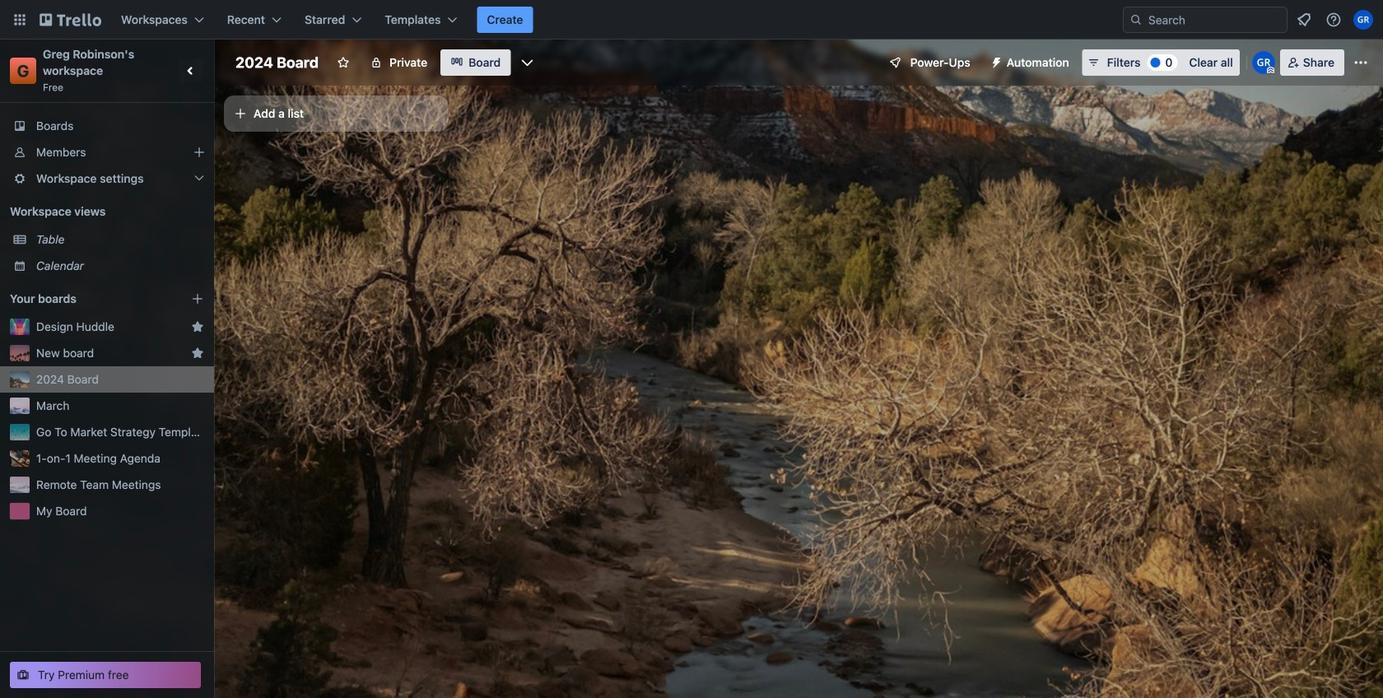 Task type: locate. For each thing, give the bounding box(es) containing it.
open information menu image
[[1326, 12, 1342, 28]]

Board name text field
[[227, 49, 327, 76]]

search image
[[1130, 13, 1143, 26]]

show menu image
[[1353, 54, 1369, 71]]

1 vertical spatial starred icon image
[[191, 347, 204, 360]]

starred icon image
[[191, 320, 204, 333], [191, 347, 204, 360]]

0 vertical spatial starred icon image
[[191, 320, 204, 333]]

0 notifications image
[[1294, 10, 1314, 30]]

Search field
[[1143, 8, 1287, 31]]



Task type: vqa. For each thing, say whether or not it's contained in the screenshot.
Greg Robinson (gregrobinson96) IMAGE in Primary element
yes



Task type: describe. For each thing, give the bounding box(es) containing it.
add board image
[[191, 292, 204, 305]]

your boards with 8 items element
[[10, 289, 166, 309]]

customize views image
[[519, 54, 535, 71]]

greg robinson (gregrobinson96) image
[[1252, 51, 1275, 74]]

primary element
[[0, 0, 1383, 40]]

sm image
[[984, 49, 1007, 72]]

workspace navigation collapse icon image
[[179, 59, 203, 82]]

back to home image
[[40, 7, 101, 33]]

star or unstar board image
[[337, 56, 350, 69]]

1 starred icon image from the top
[[191, 320, 204, 333]]

this member is an admin of this board. image
[[1267, 67, 1274, 74]]

2 starred icon image from the top
[[191, 347, 204, 360]]

greg robinson (gregrobinson96) image
[[1354, 10, 1373, 30]]



